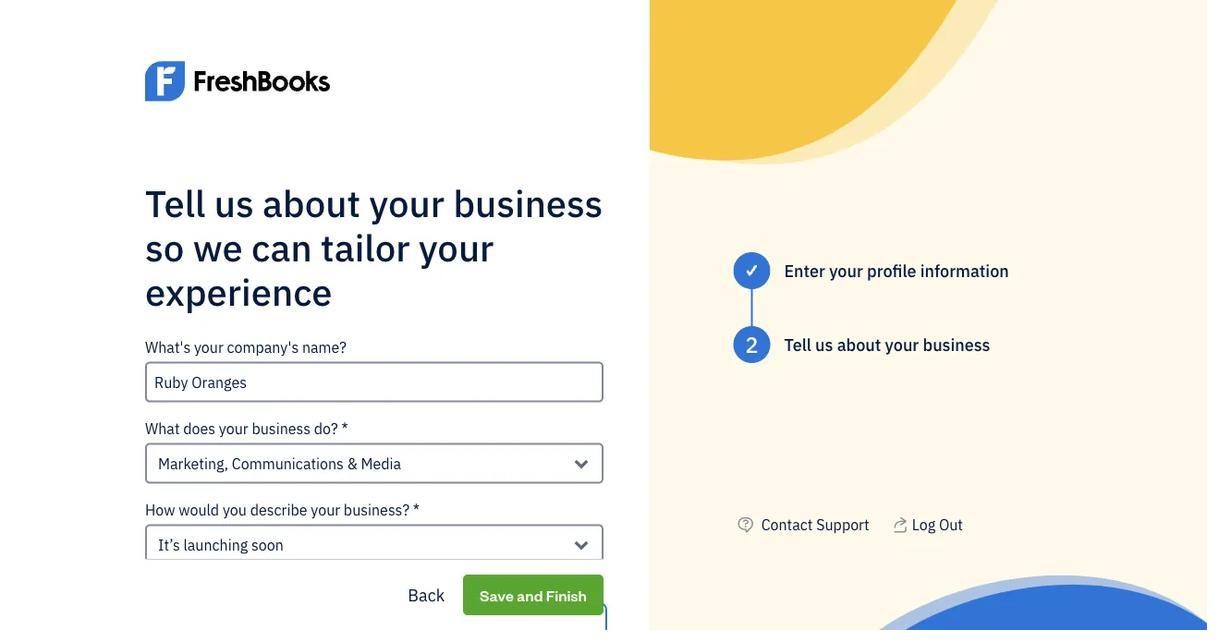 Task type: locate. For each thing, give the bounding box(es) containing it.
1 vertical spatial what's
[[145, 582, 191, 601]]

*
[[342, 419, 348, 439], [413, 501, 420, 520], [422, 582, 428, 601]]

us for tell us about your business
[[816, 334, 834, 355]]

1 horizontal spatial tell
[[785, 334, 812, 355]]

1 vertical spatial business
[[923, 334, 991, 355]]

we
[[193, 224, 243, 272]]

0 horizontal spatial about
[[263, 179, 361, 227]]

about
[[263, 179, 361, 227], [838, 334, 882, 355]]

save and finish
[[480, 585, 587, 605]]

1 vertical spatial tell
[[785, 334, 812, 355]]

us right so on the top left
[[214, 179, 254, 227]]

1 vertical spatial about
[[838, 334, 882, 355]]

Marketing, Communications & Media field
[[145, 444, 604, 484]]

2 horizontal spatial *
[[422, 582, 428, 601]]

support
[[817, 515, 870, 535]]

and
[[517, 585, 543, 605]]

us down enter
[[816, 334, 834, 355]]

enter
[[785, 260, 826, 281]]

your
[[370, 179, 445, 227], [419, 224, 494, 272], [830, 260, 864, 281], [886, 334, 920, 355], [194, 338, 224, 357], [219, 419, 249, 439], [311, 501, 340, 520], [194, 582, 224, 601]]

1 horizontal spatial business
[[454, 179, 603, 227]]

tell
[[145, 179, 206, 227], [785, 334, 812, 355]]

0 horizontal spatial us
[[214, 179, 254, 227]]

2 vertical spatial *
[[422, 582, 428, 601]]

tell inside tell us about your business so we can tailor your experience
[[145, 179, 206, 227]]

* right business?
[[413, 501, 420, 520]]

0 vertical spatial tell
[[145, 179, 206, 227]]

us inside tell us about your business so we can tailor your experience
[[214, 179, 254, 227]]

us
[[214, 179, 254, 227], [816, 334, 834, 355]]

business inside tell us about your business so we can tailor your experience
[[454, 179, 603, 227]]

* for year?
[[422, 582, 428, 601]]

this
[[354, 582, 379, 601]]

1 vertical spatial *
[[413, 501, 420, 520]]

media
[[361, 454, 402, 474]]

0 horizontal spatial business
[[252, 419, 311, 439]]

support image
[[734, 514, 758, 536]]

tell for tell us about your business
[[785, 334, 812, 355]]

back button
[[393, 577, 460, 614]]

* right do?
[[342, 419, 348, 439]]

It's launching soon field
[[145, 525, 604, 566]]

2 horizontal spatial business
[[923, 334, 991, 355]]

1 horizontal spatial us
[[816, 334, 834, 355]]

1 what's from the top
[[145, 338, 191, 357]]

log
[[913, 515, 936, 535]]

0 vertical spatial *
[[342, 419, 348, 439]]

so
[[145, 224, 184, 272]]

1 vertical spatial us
[[816, 334, 834, 355]]

1 horizontal spatial about
[[838, 334, 882, 355]]

tell us about your business
[[785, 334, 991, 355]]

0 vertical spatial us
[[214, 179, 254, 227]]

about for tell us about your business
[[838, 334, 882, 355]]

business
[[454, 179, 603, 227], [923, 334, 991, 355], [252, 419, 311, 439]]

what's down it's
[[145, 582, 191, 601]]

what's for what's your company's name?
[[145, 338, 191, 357]]

tell for tell us about your business so we can tailor your experience
[[145, 179, 206, 227]]

logout image
[[892, 514, 909, 536]]

about for tell us about your business so we can tailor your experience
[[263, 179, 361, 227]]

1 horizontal spatial *
[[413, 501, 420, 520]]

save and finish button
[[463, 575, 604, 616]]

contact support
[[762, 515, 870, 535]]

* right year?
[[422, 582, 428, 601]]

0 vertical spatial about
[[263, 179, 361, 227]]

what's
[[145, 338, 191, 357], [145, 582, 191, 601]]

year?
[[382, 582, 418, 601]]

back
[[408, 585, 445, 606]]

business for tell us about your business so we can tailor your experience
[[454, 179, 603, 227]]

us for tell us about your business so we can tailor your experience
[[214, 179, 254, 227]]

0 vertical spatial business
[[454, 179, 603, 227]]

about inside tell us about your business so we can tailor your experience
[[263, 179, 361, 227]]

name?
[[302, 338, 347, 357]]

0 horizontal spatial tell
[[145, 179, 206, 227]]

tailor
[[321, 224, 410, 272]]

revenue
[[297, 582, 351, 601]]

experience
[[145, 268, 333, 316]]

2 what's from the top
[[145, 582, 191, 601]]

what does your business do? *
[[145, 419, 348, 439]]

None text field
[[145, 362, 604, 403]]

what's for what's your estimated revenue this year? *
[[145, 582, 191, 601]]

what's up the what
[[145, 338, 191, 357]]

0 vertical spatial what's
[[145, 338, 191, 357]]

company's
[[227, 338, 299, 357]]



Task type: vqa. For each thing, say whether or not it's contained in the screenshot.
ITEMS AND SERVICES Link
no



Task type: describe. For each thing, give the bounding box(es) containing it.
describe
[[250, 501, 308, 520]]

* for business?
[[413, 501, 420, 520]]

do?
[[314, 419, 338, 439]]

0 horizontal spatial *
[[342, 419, 348, 439]]

what's your estimated revenue this year? *
[[145, 582, 428, 601]]

how
[[145, 501, 175, 520]]

business for tell us about your business
[[923, 334, 991, 355]]

tell us about your business so we can tailor your experience
[[145, 179, 603, 316]]

what's your company's name?
[[145, 338, 347, 357]]

contact support link
[[762, 515, 870, 535]]

estimated
[[227, 582, 294, 601]]

communications
[[232, 454, 344, 474]]

does
[[183, 419, 216, 439]]

business?
[[344, 501, 410, 520]]

can
[[252, 224, 312, 272]]

marketing, communications & media
[[158, 454, 402, 474]]

out
[[940, 515, 964, 535]]

log out
[[913, 515, 964, 535]]

enter your profile information
[[785, 260, 1010, 281]]

it's launching soon
[[158, 536, 284, 555]]

soon
[[252, 536, 284, 555]]

&
[[347, 454, 358, 474]]

you
[[223, 501, 247, 520]]

log out button
[[892, 514, 964, 536]]

freshbooks logo image
[[145, 33, 330, 129]]

save
[[480, 585, 514, 605]]

2 vertical spatial business
[[252, 419, 311, 439]]

information
[[921, 260, 1010, 281]]

it's
[[158, 536, 180, 555]]

what
[[145, 419, 180, 439]]

launching
[[184, 536, 248, 555]]

contact
[[762, 515, 813, 535]]

how would you describe your business? *
[[145, 501, 420, 520]]

finish
[[546, 585, 587, 605]]

profile
[[868, 260, 917, 281]]

would
[[179, 501, 219, 520]]

marketing,
[[158, 454, 229, 474]]



